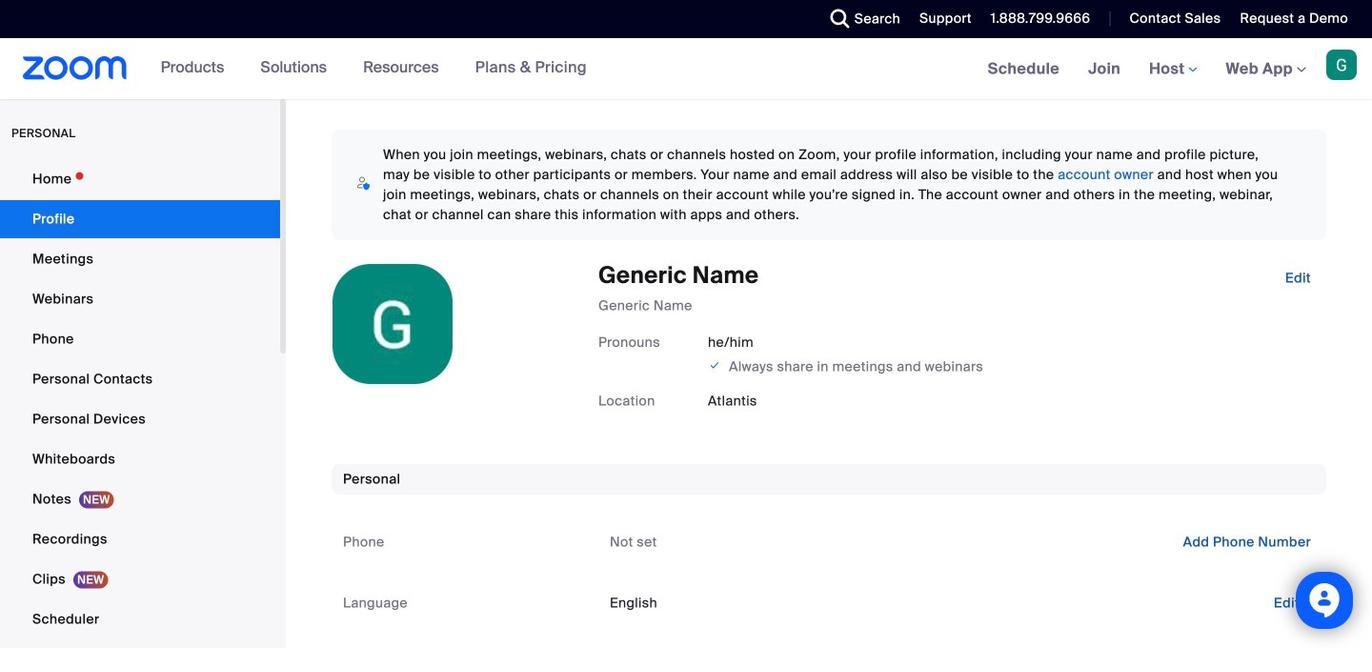 Task type: describe. For each thing, give the bounding box(es) containing it.
product information navigation
[[146, 38, 601, 99]]

profile picture image
[[1327, 50, 1357, 80]]

user photo image
[[333, 264, 453, 384]]

checked image
[[708, 356, 722, 375]]

zoom logo image
[[23, 56, 127, 80]]

meetings navigation
[[974, 38, 1372, 101]]



Task type: vqa. For each thing, say whether or not it's contained in the screenshot.
zoom logo
yes



Task type: locate. For each thing, give the bounding box(es) containing it.
edit user photo image
[[377, 315, 408, 333]]

personal menu menu
[[0, 160, 280, 648]]

banner
[[0, 38, 1372, 101]]



